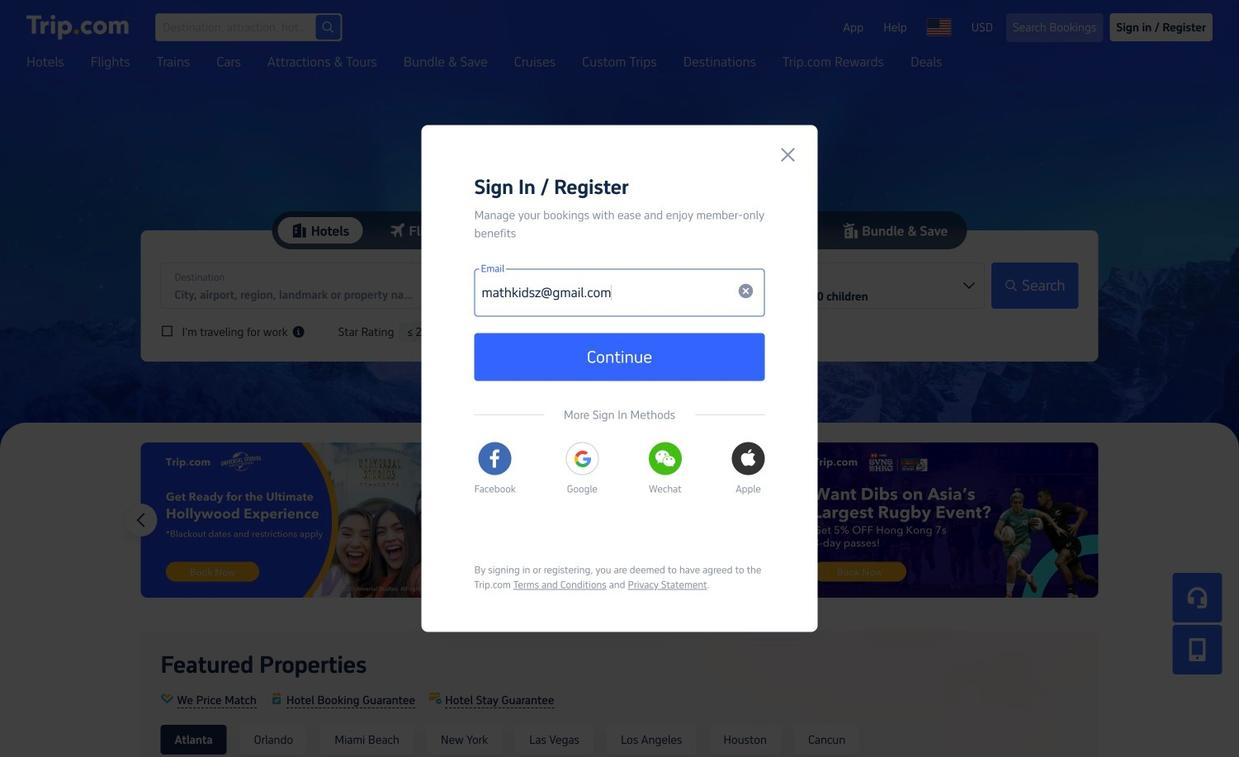 Task type: locate. For each thing, give the bounding box(es) containing it.
1 horizontal spatial icon image
[[270, 692, 283, 705]]

None text field
[[452, 263, 540, 308], [606, 263, 694, 308], [452, 263, 540, 308], [606, 263, 694, 308]]

0 horizontal spatial ic_new_star_line image
[[471, 323, 483, 341]]

2 icon image from the left
[[270, 692, 283, 705]]

0 horizontal spatial icon image
[[161, 692, 174, 705]]

Please enter an email address text field
[[482, 283, 725, 303]]

search image
[[316, 15, 341, 40]]

1 icon image from the left
[[161, 692, 174, 705]]

2 horizontal spatial ic_new_star_line image
[[572, 323, 584, 341]]

app image
[[1186, 638, 1210, 662]]

1 horizontal spatial ic_new_star_line image
[[522, 323, 534, 341]]

2 horizontal spatial icon image
[[429, 692, 442, 705]]

1 ic_new_star_line image from the left
[[471, 323, 483, 341]]

icon image
[[161, 692, 174, 705], [270, 692, 283, 705], [429, 692, 442, 705]]

ic_new_search_line image
[[1005, 279, 1018, 292]]

ic_new_star_line image
[[471, 323, 483, 341], [522, 323, 534, 341], [572, 323, 584, 341]]

checkbox image
[[161, 325, 174, 338]]



Task type: vqa. For each thing, say whether or not it's contained in the screenshot.
Please enter an email address TEXT BOX
yes



Task type: describe. For each thing, give the bounding box(es) containing it.
3 icon image from the left
[[429, 692, 442, 705]]

Destination, attraction, hotel, etc field
[[156, 14, 317, 40]]

2 ic_new_star_line image from the left
[[522, 323, 534, 341]]

3 ic_new_star_line image from the left
[[572, 323, 584, 341]]

hk7s 2024 early bird tickets image
[[788, 443, 1099, 598]]

universal studios hollywood image
[[141, 443, 451, 598]]

a journey you've never imagined image
[[465, 443, 775, 598]]

City, airport, region, landmark or property name text field
[[175, 263, 414, 306]]

ic_new_info image
[[292, 322, 305, 342]]

service chat image
[[1186, 586, 1210, 609]]



